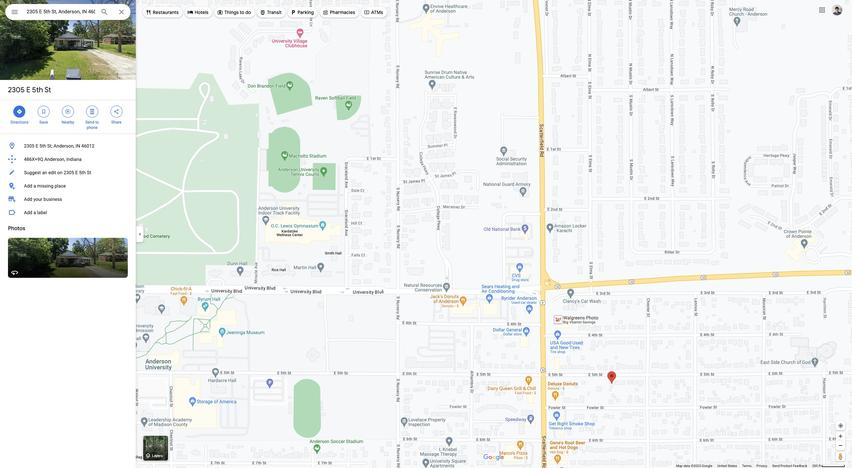 Task type: describe. For each thing, give the bounding box(es) containing it.
product
[[781, 464, 793, 468]]

suggest
[[24, 170, 41, 175]]

suggest an edit on 2305 e 5th st button
[[0, 166, 136, 179]]

2305 E 5th St, Anderson, IN 46012 field
[[5, 4, 131, 20]]

e inside suggest an edit on 2305 e 5th st button
[[75, 170, 78, 175]]

add for add a missing place
[[24, 183, 32, 189]]

2305 e 5th st
[[8, 85, 51, 95]]

google maps element
[[0, 0, 853, 468]]

google
[[702, 464, 713, 468]]


[[291, 9, 297, 16]]

send to phone
[[85, 120, 99, 130]]

send for send to phone
[[85, 120, 94, 125]]


[[65, 108, 71, 115]]

parking
[[298, 9, 314, 15]]

edit
[[48, 170, 56, 175]]

2305 for 2305 e 5th st, anderson, in 46012
[[24, 143, 34, 149]]

2305 e 5th st, anderson, in 46012
[[24, 143, 94, 149]]

e for st,
[[36, 143, 38, 149]]

2 vertical spatial 2305
[[64, 170, 74, 175]]

map data ©2023 google
[[677, 464, 713, 468]]


[[260, 9, 266, 16]]

business
[[44, 197, 62, 202]]

google account: nolan park  
(nolan.park@adept.ai) image
[[832, 5, 843, 15]]

footer inside the google maps element
[[677, 464, 813, 468]]

share
[[111, 120, 122, 125]]

united
[[718, 464, 728, 468]]

add your business link
[[0, 193, 136, 206]]

collapse side panel image
[[136, 230, 144, 238]]

e for st
[[26, 85, 30, 95]]

in
[[76, 143, 80, 149]]


[[113, 108, 119, 115]]

privacy button
[[757, 464, 768, 468]]

200 ft button
[[813, 464, 846, 468]]

feedback
[[794, 464, 808, 468]]

 button
[[5, 4, 24, 21]]


[[364, 9, 370, 16]]

layers
[[152, 454, 163, 458]]

1 vertical spatial anderson,
[[44, 157, 65, 162]]

do
[[246, 9, 251, 15]]

486x+9q anderson, indiana button
[[0, 153, 136, 166]]

to inside send to phone
[[95, 120, 99, 125]]

st,
[[47, 143, 52, 149]]

phone
[[87, 125, 98, 130]]

map
[[677, 464, 683, 468]]

show your location image
[[838, 423, 844, 429]]

200 ft
[[813, 464, 822, 468]]

united states button
[[718, 464, 738, 468]]

2305 for 2305 e 5th st
[[8, 85, 25, 95]]

add a label button
[[0, 206, 136, 219]]

show street view coverage image
[[836, 451, 846, 461]]

send for send product feedback
[[773, 464, 780, 468]]

zoom out image
[[839, 443, 844, 448]]

2305 e 5th st, anderson, in 46012 button
[[0, 139, 136, 153]]

ft
[[819, 464, 822, 468]]

label
[[37, 210, 47, 215]]

actions for 2305 e 5th st region
[[0, 100, 136, 134]]

states
[[728, 464, 738, 468]]

things
[[225, 9, 239, 15]]



Task type: locate. For each thing, give the bounding box(es) containing it.
0 horizontal spatial to
[[95, 120, 99, 125]]

zoom in image
[[839, 434, 844, 439]]

st inside button
[[87, 170, 91, 175]]

send product feedback button
[[773, 464, 808, 468]]

 pharmacies
[[323, 9, 355, 16]]

send left product
[[773, 464, 780, 468]]

st up 
[[45, 85, 51, 95]]

2 a from the top
[[33, 210, 36, 215]]

place
[[55, 183, 66, 189]]

1 add from the top
[[24, 183, 32, 189]]

anderson, up edit
[[44, 157, 65, 162]]

send inside send to phone
[[85, 120, 94, 125]]

0 vertical spatial 2305
[[8, 85, 25, 95]]

0 horizontal spatial e
[[26, 85, 30, 95]]


[[217, 9, 223, 16]]

0 horizontal spatial st
[[45, 85, 51, 95]]

1 horizontal spatial send
[[773, 464, 780, 468]]

1 vertical spatial send
[[773, 464, 780, 468]]

2 vertical spatial add
[[24, 210, 32, 215]]

0 vertical spatial to
[[240, 9, 245, 15]]

nearby
[[62, 120, 74, 125]]

a left label
[[33, 210, 36, 215]]


[[11, 7, 19, 17]]

0 vertical spatial send
[[85, 120, 94, 125]]

2305 right the on
[[64, 170, 74, 175]]

1 horizontal spatial to
[[240, 9, 245, 15]]

a for label
[[33, 210, 36, 215]]

add your business
[[24, 197, 62, 202]]

0 vertical spatial a
[[33, 183, 36, 189]]

footer containing map data ©2023 google
[[677, 464, 813, 468]]

to
[[240, 9, 245, 15], [95, 120, 99, 125]]

add
[[24, 183, 32, 189], [24, 197, 32, 202], [24, 210, 32, 215]]

a for missing
[[33, 183, 36, 189]]

5th up 
[[32, 85, 43, 95]]

5th down indiana
[[79, 170, 86, 175]]

5th
[[32, 85, 43, 95], [39, 143, 46, 149], [79, 170, 86, 175]]

anderson, left the in
[[54, 143, 74, 149]]

send up phone
[[85, 120, 94, 125]]

save
[[39, 120, 48, 125]]

0 vertical spatial st
[[45, 85, 51, 95]]

e inside 2305 e 5th st, anderson, in 46012 button
[[36, 143, 38, 149]]

5th for st,
[[39, 143, 46, 149]]

to up phone
[[95, 120, 99, 125]]

 things to do
[[217, 9, 251, 16]]

missing
[[37, 183, 53, 189]]

add down suggest
[[24, 183, 32, 189]]

3 add from the top
[[24, 210, 32, 215]]

add a missing place button
[[0, 179, 136, 193]]

send
[[85, 120, 94, 125], [773, 464, 780, 468]]

2 vertical spatial 5th
[[79, 170, 86, 175]]

add a missing place
[[24, 183, 66, 189]]

1 horizontal spatial e
[[36, 143, 38, 149]]

privacy
[[757, 464, 768, 468]]

indiana
[[66, 157, 82, 162]]

add for add a label
[[24, 210, 32, 215]]

your
[[33, 197, 42, 202]]

46012
[[81, 143, 94, 149]]

1 vertical spatial st
[[87, 170, 91, 175]]

1 vertical spatial add
[[24, 197, 32, 202]]

0 vertical spatial e
[[26, 85, 30, 95]]

st down '486x+9q anderson, indiana' button on the top left
[[87, 170, 91, 175]]

restaurants
[[153, 9, 179, 15]]

2 add from the top
[[24, 197, 32, 202]]

0 vertical spatial anderson,
[[54, 143, 74, 149]]

a
[[33, 183, 36, 189], [33, 210, 36, 215]]

2 horizontal spatial e
[[75, 170, 78, 175]]


[[89, 108, 95, 115]]

st
[[45, 85, 51, 95], [87, 170, 91, 175]]

 parking
[[291, 9, 314, 16]]

 hotels
[[187, 9, 209, 16]]

 atms
[[364, 9, 383, 16]]


[[187, 9, 193, 16]]


[[323, 9, 329, 16]]

terms
[[743, 464, 752, 468]]

0 vertical spatial 5th
[[32, 85, 43, 95]]

atms
[[371, 9, 383, 15]]

send inside button
[[773, 464, 780, 468]]

footer
[[677, 464, 813, 468]]

to inside  things to do
[[240, 9, 245, 15]]

5th for st
[[32, 85, 43, 95]]

2305
[[8, 85, 25, 95], [24, 143, 34, 149], [64, 170, 74, 175]]

add for add your business
[[24, 197, 32, 202]]

486x+9q anderson, indiana
[[24, 157, 82, 162]]

suggest an edit on 2305 e 5th st
[[24, 170, 91, 175]]

add left your
[[24, 197, 32, 202]]

send product feedback
[[773, 464, 808, 468]]

on
[[57, 170, 63, 175]]

none field inside 2305 e 5th st, anderson, in 46012 field
[[27, 8, 95, 16]]

None field
[[27, 8, 95, 16]]

 transit
[[260, 9, 282, 16]]

a left missing on the left top
[[33, 183, 36, 189]]

0 vertical spatial add
[[24, 183, 32, 189]]

2305 up 
[[8, 85, 25, 95]]

1 vertical spatial e
[[36, 143, 38, 149]]

add a label
[[24, 210, 47, 215]]


[[41, 108, 47, 115]]


[[16, 108, 22, 115]]

to left do
[[240, 9, 245, 15]]

transit
[[267, 9, 282, 15]]


[[146, 9, 152, 16]]

add left label
[[24, 210, 32, 215]]

1 a from the top
[[33, 183, 36, 189]]

200
[[813, 464, 819, 468]]

1 horizontal spatial st
[[87, 170, 91, 175]]

©2023
[[692, 464, 702, 468]]

pharmacies
[[330, 9, 355, 15]]

united states
[[718, 464, 738, 468]]

5th left st,
[[39, 143, 46, 149]]

1 vertical spatial a
[[33, 210, 36, 215]]

0 horizontal spatial send
[[85, 120, 94, 125]]

directions
[[10, 120, 28, 125]]

anderson,
[[54, 143, 74, 149], [44, 157, 65, 162]]

photos
[[8, 225, 25, 232]]

 search field
[[5, 4, 131, 21]]

2 vertical spatial e
[[75, 170, 78, 175]]

terms button
[[743, 464, 752, 468]]

2305 up 486x+9q
[[24, 143, 34, 149]]

1 vertical spatial 5th
[[39, 143, 46, 149]]

hotels
[[195, 9, 209, 15]]

486x+9q
[[24, 157, 43, 162]]

 restaurants
[[146, 9, 179, 16]]

1 vertical spatial 2305
[[24, 143, 34, 149]]

e
[[26, 85, 30, 95], [36, 143, 38, 149], [75, 170, 78, 175]]

data
[[684, 464, 691, 468]]

2305 e 5th st main content
[[0, 0, 136, 468]]

1 vertical spatial to
[[95, 120, 99, 125]]

an
[[42, 170, 47, 175]]



Task type: vqa. For each thing, say whether or not it's contained in the screenshot.
4 Hr 47 Min
no



